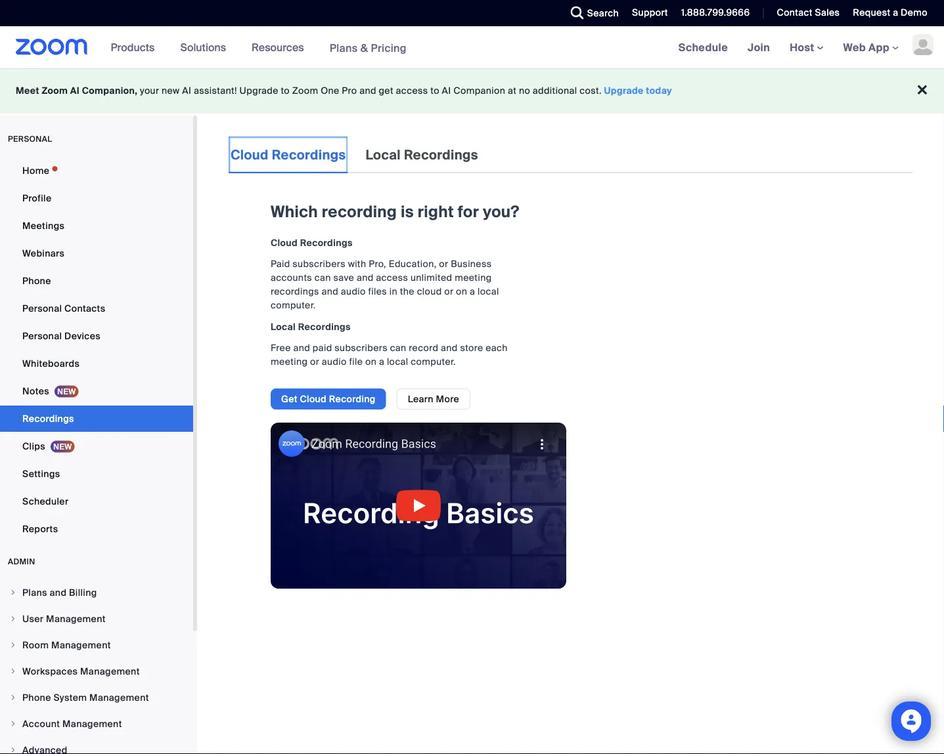 Task type: describe. For each thing, give the bounding box(es) containing it.
save
[[334, 272, 354, 284]]

on inside paid subscribers with pro, education, or business accounts can save and access unlimited meeting recordings and audio files in the cloud or on a local computer.
[[456, 286, 467, 298]]

unlimited
[[411, 272, 452, 284]]

resources button
[[252, 26, 310, 68]]

billing
[[69, 587, 97, 599]]

1 vertical spatial local
[[271, 321, 296, 333]]

admin
[[8, 557, 35, 567]]

request a demo
[[853, 7, 928, 19]]

paid subscribers with pro, education, or business accounts can save and access unlimited meeting recordings and audio files in the cloud or on a local computer.
[[271, 258, 499, 312]]

search button
[[561, 0, 622, 26]]

personal
[[8, 134, 52, 144]]

new
[[162, 85, 180, 97]]

system
[[53, 692, 87, 704]]

plans & pricing
[[330, 41, 407, 55]]

main content element
[[229, 137, 913, 589]]

sales
[[815, 7, 840, 19]]

companion,
[[82, 85, 138, 97]]

zoom logo image
[[16, 39, 88, 55]]

management inside 'menu item'
[[89, 692, 149, 704]]

phone for phone
[[22, 275, 51, 287]]

plans for plans and billing
[[22, 587, 47, 599]]

pro
[[342, 85, 357, 97]]

personal devices
[[22, 330, 101, 342]]

1.888.799.9666 button up schedule
[[671, 0, 753, 26]]

demo
[[901, 7, 928, 19]]

a inside free and paid subscribers can record and store each meeting or audio file on a local computer.
[[379, 356, 384, 368]]

schedule
[[679, 40, 728, 54]]

and left store
[[441, 342, 458, 354]]

the
[[400, 286, 415, 298]]

free and paid subscribers can record and store each meeting or audio file on a local computer.
[[271, 342, 508, 368]]

workspaces management menu item
[[0, 660, 193, 685]]

webinars
[[22, 247, 65, 260]]

management for workspaces management
[[80, 666, 140, 678]]

tabs of recording tab list
[[229, 137, 480, 173]]

pricing
[[371, 41, 407, 55]]

resources
[[252, 40, 304, 54]]

contacts
[[64, 303, 105, 315]]

reports link
[[0, 516, 193, 543]]

personal contacts
[[22, 303, 105, 315]]

web app
[[843, 40, 890, 54]]

meet zoom ai companion, your new ai assistant! upgrade to zoom one pro and get access to ai companion at no additional cost. upgrade today
[[16, 85, 672, 97]]

meeting inside free and paid subscribers can record and store each meeting or audio file on a local computer.
[[271, 356, 308, 368]]

pro,
[[369, 258, 386, 270]]

get
[[281, 393, 298, 405]]

local recordings inside tab
[[366, 147, 478, 163]]

notes link
[[0, 378, 193, 405]]

0 vertical spatial or
[[439, 258, 448, 270]]

more
[[436, 393, 459, 405]]

home
[[22, 165, 49, 177]]

personal menu menu
[[0, 158, 193, 544]]

4 right image from the top
[[9, 747, 17, 755]]

scheduler
[[22, 496, 69, 508]]

meet
[[16, 85, 39, 97]]

can inside free and paid subscribers can record and store each meeting or audio file on a local computer.
[[390, 342, 406, 354]]

upgrade today link
[[604, 85, 672, 97]]

&
[[361, 41, 368, 55]]

recordings
[[271, 286, 319, 298]]

join link
[[738, 26, 780, 68]]

get cloud recording
[[281, 393, 376, 405]]

contact sales
[[777, 7, 840, 19]]

is
[[401, 202, 414, 222]]

which recording is right for you?
[[271, 202, 519, 222]]

your
[[140, 85, 159, 97]]

schedule link
[[669, 26, 738, 68]]

2 upgrade from the left
[[604, 85, 644, 97]]

1 ai from the left
[[70, 85, 80, 97]]

whiteboards link
[[0, 351, 193, 377]]

web app button
[[843, 40, 899, 54]]

free
[[271, 342, 291, 354]]

personal contacts link
[[0, 296, 193, 322]]

companion
[[454, 85, 505, 97]]

search
[[587, 7, 619, 19]]

plans for plans & pricing
[[330, 41, 358, 55]]

each
[[486, 342, 508, 354]]

audio inside paid subscribers with pro, education, or business accounts can save and access unlimited meeting recordings and audio files in the cloud or on a local computer.
[[341, 286, 366, 298]]

webinars link
[[0, 240, 193, 267]]

education,
[[389, 258, 437, 270]]

recordings up right
[[404, 147, 478, 163]]

cloud recordings inside tab
[[231, 147, 346, 163]]

admin menu menu
[[0, 581, 193, 755]]

right image for plans
[[9, 589, 17, 597]]

management for room management
[[51, 640, 111, 652]]

today
[[646, 85, 672, 97]]

cloud recordings tab
[[229, 137, 348, 173]]

meet zoom ai companion, footer
[[0, 68, 944, 114]]

1 vertical spatial or
[[444, 286, 454, 298]]

host
[[790, 40, 817, 54]]

cloud
[[417, 286, 442, 298]]

contact
[[777, 7, 813, 19]]

whiteboards
[[22, 358, 80, 370]]

2 to from the left
[[431, 85, 440, 97]]

additional
[[533, 85, 577, 97]]

recording
[[329, 393, 376, 405]]

recording
[[322, 202, 397, 222]]

management for account management
[[62, 719, 122, 731]]

get
[[379, 85, 394, 97]]

1 vertical spatial local recordings
[[271, 321, 351, 333]]

audio inside free and paid subscribers can record and store each meeting or audio file on a local computer.
[[322, 356, 347, 368]]

in
[[390, 286, 398, 298]]

paid
[[271, 258, 290, 270]]

1.888.799.9666 button up schedule link
[[681, 7, 750, 19]]

meetings
[[22, 220, 65, 232]]

at
[[508, 85, 517, 97]]

scheduler link
[[0, 489, 193, 515]]

on inside free and paid subscribers can record and store each meeting or audio file on a local computer.
[[365, 356, 377, 368]]

cloud inside get cloud recording button
[[300, 393, 327, 405]]

settings
[[22, 468, 60, 480]]

2 ai from the left
[[182, 85, 191, 97]]

and down with
[[357, 272, 374, 284]]



Task type: vqa. For each thing, say whether or not it's contained in the screenshot.
the & related to Pricing
no



Task type: locate. For each thing, give the bounding box(es) containing it.
room management menu item
[[0, 633, 193, 658]]

2 vertical spatial right image
[[9, 695, 17, 702]]

management down billing on the left of the page
[[46, 613, 106, 626]]

0 horizontal spatial plans
[[22, 587, 47, 599]]

phone system management menu item
[[0, 686, 193, 711]]

on down business
[[456, 286, 467, 298]]

local inside free and paid subscribers can record and store each meeting or audio file on a local computer.
[[387, 356, 408, 368]]

1 vertical spatial subscribers
[[335, 342, 388, 354]]

recordings link
[[0, 406, 193, 432]]

personal for personal contacts
[[22, 303, 62, 315]]

0 horizontal spatial computer.
[[271, 300, 316, 312]]

solutions button
[[180, 26, 232, 68]]

phone link
[[0, 268, 193, 294]]

0 horizontal spatial on
[[365, 356, 377, 368]]

for
[[458, 202, 479, 222]]

1.888.799.9666 button
[[671, 0, 753, 26], [681, 7, 750, 19]]

plans and billing menu item
[[0, 581, 193, 606]]

solutions
[[180, 40, 226, 54]]

to down resources dropdown button at the left of page
[[281, 85, 290, 97]]

menu item
[[0, 739, 193, 755]]

meeting inside paid subscribers with pro, education, or business accounts can save and access unlimited meeting recordings and audio files in the cloud or on a local computer.
[[455, 272, 492, 284]]

and left get
[[360, 85, 376, 97]]

3 right image from the top
[[9, 721, 17, 729]]

on right file
[[365, 356, 377, 368]]

1 horizontal spatial can
[[390, 342, 406, 354]]

2 right image from the top
[[9, 668, 17, 676]]

contact sales link
[[767, 0, 843, 26], [777, 7, 840, 19]]

upgrade
[[240, 85, 278, 97], [604, 85, 644, 97]]

reports
[[22, 523, 58, 536]]

local down business
[[478, 286, 499, 298]]

right image inside room management menu item
[[9, 642, 17, 650]]

upgrade right cost.
[[604, 85, 644, 97]]

2 zoom from the left
[[292, 85, 318, 97]]

request
[[853, 7, 891, 19]]

computer. inside paid subscribers with pro, education, or business accounts can save and access unlimited meeting recordings and audio files in the cloud or on a local computer.
[[271, 300, 316, 312]]

can
[[315, 272, 331, 284], [390, 342, 406, 354]]

ai right "new"
[[182, 85, 191, 97]]

profile link
[[0, 185, 193, 212]]

1 horizontal spatial meeting
[[455, 272, 492, 284]]

1 horizontal spatial local
[[478, 286, 499, 298]]

personal
[[22, 303, 62, 315], [22, 330, 62, 342]]

workspaces
[[22, 666, 78, 678]]

right image
[[9, 589, 17, 597], [9, 642, 17, 650], [9, 695, 17, 702]]

to left companion
[[431, 85, 440, 97]]

business
[[451, 258, 492, 270]]

subscribers inside free and paid subscribers can record and store each meeting or audio file on a local computer.
[[335, 342, 388, 354]]

local recordings
[[366, 147, 478, 163], [271, 321, 351, 333]]

0 vertical spatial local
[[478, 286, 499, 298]]

1 vertical spatial can
[[390, 342, 406, 354]]

1 horizontal spatial plans
[[330, 41, 358, 55]]

1 zoom from the left
[[42, 85, 68, 97]]

right image for phone
[[9, 695, 17, 702]]

local recordings up paid
[[271, 321, 351, 333]]

right image inside workspaces management menu item
[[9, 668, 17, 676]]

on
[[456, 286, 467, 298], [365, 356, 377, 368]]

meetings navigation
[[669, 26, 944, 69]]

computer. down record
[[411, 356, 456, 368]]

phone down webinars
[[22, 275, 51, 287]]

notes
[[22, 385, 49, 398]]

1 vertical spatial right image
[[9, 642, 17, 650]]

app
[[869, 40, 890, 54]]

and left billing on the left of the page
[[50, 587, 67, 599]]

computer. down recordings
[[271, 300, 316, 312]]

management
[[46, 613, 106, 626], [51, 640, 111, 652], [80, 666, 140, 678], [89, 692, 149, 704], [62, 719, 122, 731]]

1 vertical spatial computer.
[[411, 356, 456, 368]]

or up unlimited in the left top of the page
[[439, 258, 448, 270]]

right image inside 'account management' menu item
[[9, 721, 17, 729]]

web
[[843, 40, 866, 54]]

phone inside personal menu "menu"
[[22, 275, 51, 287]]

2 horizontal spatial a
[[893, 7, 898, 19]]

or
[[439, 258, 448, 270], [444, 286, 454, 298], [310, 356, 319, 368]]

local
[[478, 286, 499, 298], [387, 356, 408, 368]]

and inside menu item
[[50, 587, 67, 599]]

0 vertical spatial audio
[[341, 286, 366, 298]]

plans left & in the top left of the page
[[330, 41, 358, 55]]

access up in at the left
[[376, 272, 408, 284]]

1 horizontal spatial local recordings
[[366, 147, 478, 163]]

computer. inside free and paid subscribers can record and store each meeting or audio file on a local computer.
[[411, 356, 456, 368]]

file
[[349, 356, 363, 368]]

personal up personal devices
[[22, 303, 62, 315]]

1 vertical spatial a
[[470, 286, 475, 298]]

personal devices link
[[0, 323, 193, 350]]

0 horizontal spatial cloud
[[231, 147, 269, 163]]

3 ai from the left
[[442, 85, 451, 97]]

recordings up with
[[300, 237, 353, 249]]

2 horizontal spatial ai
[[442, 85, 451, 97]]

subscribers up file
[[335, 342, 388, 354]]

2 vertical spatial or
[[310, 356, 319, 368]]

0 vertical spatial access
[[396, 85, 428, 97]]

cloud recordings
[[231, 147, 346, 163], [271, 237, 353, 249]]

3 right image from the top
[[9, 695, 17, 702]]

local inside tab
[[366, 147, 401, 163]]

computer.
[[271, 300, 316, 312], [411, 356, 456, 368]]

access right get
[[396, 85, 428, 97]]

or right cloud
[[444, 286, 454, 298]]

phone
[[22, 275, 51, 287], [22, 692, 51, 704]]

banner containing products
[[0, 26, 944, 69]]

account management
[[22, 719, 122, 731]]

0 vertical spatial a
[[893, 7, 898, 19]]

phone for phone system management
[[22, 692, 51, 704]]

meeting down 'free' in the top of the page
[[271, 356, 308, 368]]

0 horizontal spatial ai
[[70, 85, 80, 97]]

1.888.799.9666
[[681, 7, 750, 19]]

recordings up "which"
[[272, 147, 346, 163]]

and down save on the left of the page
[[322, 286, 338, 298]]

2 vertical spatial cloud
[[300, 393, 327, 405]]

management up workspaces management
[[51, 640, 111, 652]]

1 personal from the top
[[22, 303, 62, 315]]

1 horizontal spatial upgrade
[[604, 85, 644, 97]]

zoom left one
[[292, 85, 318, 97]]

local inside paid subscribers with pro, education, or business accounts can save and access unlimited meeting recordings and audio files in the cloud or on a local computer.
[[478, 286, 499, 298]]

meetings link
[[0, 213, 193, 239]]

0 vertical spatial subscribers
[[293, 258, 346, 270]]

a down business
[[470, 286, 475, 298]]

1 vertical spatial plans
[[22, 587, 47, 599]]

management down room management menu item
[[80, 666, 140, 678]]

paid
[[313, 342, 332, 354]]

right image for workspaces management
[[9, 668, 17, 676]]

1 right image from the top
[[9, 616, 17, 624]]

zoom right meet
[[42, 85, 68, 97]]

support link
[[622, 0, 671, 26], [632, 7, 668, 19]]

0 vertical spatial can
[[315, 272, 331, 284]]

0 vertical spatial on
[[456, 286, 467, 298]]

right image inside plans and billing menu item
[[9, 589, 17, 597]]

plans inside product information navigation
[[330, 41, 358, 55]]

a
[[893, 7, 898, 19], [470, 286, 475, 298], [379, 356, 384, 368]]

right image inside "phone system management" 'menu item'
[[9, 695, 17, 702]]

0 horizontal spatial meeting
[[271, 356, 308, 368]]

phone inside 'menu item'
[[22, 692, 51, 704]]

products
[[111, 40, 155, 54]]

0 horizontal spatial zoom
[[42, 85, 68, 97]]

management for user management
[[46, 613, 106, 626]]

1 vertical spatial on
[[365, 356, 377, 368]]

a inside paid subscribers with pro, education, or business accounts can save and access unlimited meeting recordings and audio files in the cloud or on a local computer.
[[470, 286, 475, 298]]

plans up user
[[22, 587, 47, 599]]

personal for personal devices
[[22, 330, 62, 342]]

1 horizontal spatial ai
[[182, 85, 191, 97]]

files
[[368, 286, 387, 298]]

support
[[632, 7, 668, 19]]

1 vertical spatial access
[[376, 272, 408, 284]]

1 vertical spatial cloud
[[271, 237, 298, 249]]

store
[[460, 342, 483, 354]]

2 personal from the top
[[22, 330, 62, 342]]

2 right image from the top
[[9, 642, 17, 650]]

1 horizontal spatial on
[[456, 286, 467, 298]]

can left save on the left of the page
[[315, 272, 331, 284]]

right image down "admin"
[[9, 589, 17, 597]]

subscribers up save on the left of the page
[[293, 258, 346, 270]]

right
[[418, 202, 454, 222]]

1 vertical spatial personal
[[22, 330, 62, 342]]

a left demo
[[893, 7, 898, 19]]

can inside paid subscribers with pro, education, or business accounts can save and access unlimited meeting recordings and audio files in the cloud or on a local computer.
[[315, 272, 331, 284]]

0 horizontal spatial can
[[315, 272, 331, 284]]

plans & pricing link
[[330, 41, 407, 55], [330, 41, 407, 55]]

user management
[[22, 613, 106, 626]]

0 vertical spatial right image
[[9, 589, 17, 597]]

profile picture image
[[913, 34, 934, 55]]

no
[[519, 85, 530, 97]]

1 vertical spatial local
[[387, 356, 408, 368]]

right image for user management
[[9, 616, 17, 624]]

1 horizontal spatial to
[[431, 85, 440, 97]]

1 horizontal spatial local
[[366, 147, 401, 163]]

meeting down business
[[455, 272, 492, 284]]

right image
[[9, 616, 17, 624], [9, 668, 17, 676], [9, 721, 17, 729], [9, 747, 17, 755]]

right image for room
[[9, 642, 17, 650]]

0 horizontal spatial local
[[387, 356, 408, 368]]

2 horizontal spatial cloud
[[300, 393, 327, 405]]

local recordings tab
[[364, 137, 480, 173]]

phone system management
[[22, 692, 149, 704]]

product information navigation
[[101, 26, 417, 69]]

user
[[22, 613, 44, 626]]

and inside meet zoom ai companion, footer
[[360, 85, 376, 97]]

home link
[[0, 158, 193, 184]]

1 vertical spatial cloud recordings
[[271, 237, 353, 249]]

1 horizontal spatial a
[[470, 286, 475, 298]]

banner
[[0, 26, 944, 69]]

1 horizontal spatial zoom
[[292, 85, 318, 97]]

cloud recordings down "which"
[[271, 237, 353, 249]]

workspaces management
[[22, 666, 140, 678]]

local right file
[[387, 356, 408, 368]]

with
[[348, 258, 366, 270]]

0 vertical spatial cloud recordings
[[231, 147, 346, 163]]

one
[[321, 85, 339, 97]]

2 phone from the top
[[22, 692, 51, 704]]

room
[[22, 640, 49, 652]]

recordings inside personal menu "menu"
[[22, 413, 74, 425]]

or inside free and paid subscribers can record and store each meeting or audio file on a local computer.
[[310, 356, 319, 368]]

1 horizontal spatial computer.
[[411, 356, 456, 368]]

recordings up paid
[[298, 321, 351, 333]]

audio down save on the left of the page
[[341, 286, 366, 298]]

cloud
[[231, 147, 269, 163], [271, 237, 298, 249], [300, 393, 327, 405]]

0 vertical spatial computer.
[[271, 300, 316, 312]]

cost.
[[580, 85, 602, 97]]

management down "phone system management" 'menu item'
[[62, 719, 122, 731]]

ai left companion
[[442, 85, 451, 97]]

subscribers inside paid subscribers with pro, education, or business accounts can save and access unlimited meeting recordings and audio files in the cloud or on a local computer.
[[293, 258, 346, 270]]

1 upgrade from the left
[[240, 85, 278, 97]]

0 horizontal spatial local
[[271, 321, 296, 333]]

products button
[[111, 26, 161, 68]]

upgrade down product information navigation
[[240, 85, 278, 97]]

1 vertical spatial audio
[[322, 356, 347, 368]]

management down workspaces management menu item
[[89, 692, 149, 704]]

0 horizontal spatial to
[[281, 85, 290, 97]]

room management
[[22, 640, 111, 652]]

1 right image from the top
[[9, 589, 17, 597]]

1 vertical spatial meeting
[[271, 356, 308, 368]]

phone up account
[[22, 692, 51, 704]]

plans inside menu item
[[22, 587, 47, 599]]

settings link
[[0, 461, 193, 488]]

1 vertical spatial phone
[[22, 692, 51, 704]]

personal up the whiteboards
[[22, 330, 62, 342]]

0 vertical spatial local
[[366, 147, 401, 163]]

access inside meet zoom ai companion, footer
[[396, 85, 428, 97]]

1 horizontal spatial cloud
[[271, 237, 298, 249]]

local up "which recording is right for you?"
[[366, 147, 401, 163]]

recordings
[[272, 147, 346, 163], [404, 147, 478, 163], [300, 237, 353, 249], [298, 321, 351, 333], [22, 413, 74, 425]]

ai
[[70, 85, 80, 97], [182, 85, 191, 97], [442, 85, 451, 97]]

account management menu item
[[0, 712, 193, 737]]

0 vertical spatial meeting
[[455, 272, 492, 284]]

learn more button
[[397, 389, 471, 410]]

can left record
[[390, 342, 406, 354]]

0 vertical spatial cloud
[[231, 147, 269, 163]]

or down paid
[[310, 356, 319, 368]]

0 vertical spatial phone
[[22, 275, 51, 287]]

accounts
[[271, 272, 312, 284]]

ai left companion,
[[70, 85, 80, 97]]

host button
[[790, 40, 824, 54]]

cloud recordings up "which"
[[231, 147, 346, 163]]

profile
[[22, 192, 52, 204]]

management inside menu item
[[62, 719, 122, 731]]

2 vertical spatial a
[[379, 356, 384, 368]]

user management menu item
[[0, 607, 193, 632]]

0 vertical spatial personal
[[22, 303, 62, 315]]

cloud inside the 'cloud recordings' tab
[[231, 147, 269, 163]]

1 phone from the top
[[22, 275, 51, 287]]

record
[[409, 342, 438, 354]]

0 horizontal spatial upgrade
[[240, 85, 278, 97]]

0 vertical spatial local recordings
[[366, 147, 478, 163]]

0 horizontal spatial a
[[379, 356, 384, 368]]

access inside paid subscribers with pro, education, or business accounts can save and access unlimited meeting recordings and audio files in the cloud or on a local computer.
[[376, 272, 408, 284]]

local up 'free' in the top of the page
[[271, 321, 296, 333]]

right image inside user management menu item
[[9, 616, 17, 624]]

and left paid
[[293, 342, 310, 354]]

learn
[[408, 393, 434, 405]]

audio
[[341, 286, 366, 298], [322, 356, 347, 368]]

audio down paid
[[322, 356, 347, 368]]

1 to from the left
[[281, 85, 290, 97]]

right image left system on the left bottom
[[9, 695, 17, 702]]

right image for account management
[[9, 721, 17, 729]]

devices
[[64, 330, 101, 342]]

zoom
[[42, 85, 68, 97], [292, 85, 318, 97]]

local recordings up right
[[366, 147, 478, 163]]

request a demo link
[[843, 0, 944, 26], [853, 7, 928, 19]]

0 horizontal spatial local recordings
[[271, 321, 351, 333]]

0 vertical spatial plans
[[330, 41, 358, 55]]

recordings down notes
[[22, 413, 74, 425]]

right image left room
[[9, 642, 17, 650]]

a right file
[[379, 356, 384, 368]]

clips
[[22, 441, 45, 453]]

get cloud recording button
[[271, 389, 386, 410]]



